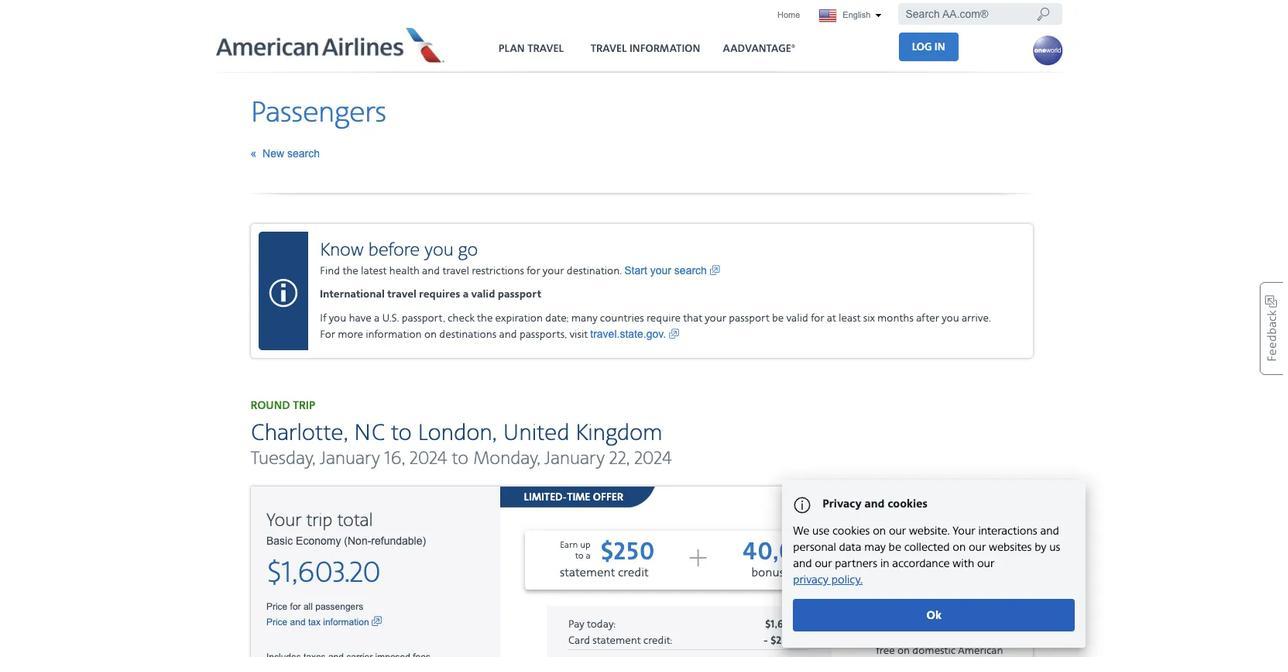 Task type: vqa. For each thing, say whether or not it's contained in the screenshot.
'statement credit'
yes



Task type: describe. For each thing, give the bounding box(es) containing it.
first
[[934, 629, 952, 641]]

tax
[[308, 617, 321, 627]]

$250
[[600, 537, 655, 567]]

price and tax information link
[[267, 614, 382, 629]]

your inside if you have a u.s. passport, check the expiration date; many countries require that your passport be valid for at least six months after you arrive. for more information on destinations and passports, visit
[[705, 312, 726, 325]]

passengers
[[316, 601, 364, 612]]

40,000 bonus miles
[[743, 537, 825, 580]]

price for all passengers
[[267, 601, 364, 612]]

main navigation navigation
[[495, 32, 959, 72]]

pay today:
[[569, 619, 616, 631]]

if you have a u.s. passport, check the expiration date; many countries require that your passport be valid for at least six months after you arrive. for more information on destinations and passports, visit
[[320, 312, 991, 341]]

charlotte,
[[251, 419, 348, 448]]

round trip charlotte, nc                    to                   london, united kingdom tuesday,                       january 16, 2024 to                        monday,                             january 22, 2024
[[251, 399, 672, 470]]

card statement credit:
[[569, 635, 673, 647]]

travel.state.gov.
[[590, 328, 669, 340]]

at
[[827, 312, 836, 325]]

0 horizontal spatial passport
[[498, 288, 541, 301]]

before
[[368, 239, 420, 262]]

1 vertical spatial statement
[[593, 635, 641, 647]]

passport,
[[402, 312, 445, 325]]

u.s.
[[382, 312, 399, 325]]

2 vertical spatial for
[[290, 601, 301, 612]]

limited-time offer
[[524, 490, 624, 503]]

log in link
[[899, 32, 959, 61]]

health
[[389, 265, 419, 277]]

information
[[630, 42, 701, 55]]

checked
[[954, 629, 993, 641]]

22,
[[610, 448, 630, 470]]

18 image
[[1037, 6, 1051, 22]]

know before you go
[[320, 239, 478, 262]]

if
[[320, 312, 326, 325]]

offer
[[593, 490, 624, 503]]

aadvantage® button
[[719, 35, 800, 72]]

for
[[320, 328, 335, 341]]

six
[[863, 312, 875, 325]]

trip for total
[[306, 510, 333, 532]]

leave feedback, opens external site in new window image
[[1261, 282, 1284, 375]]

new search link
[[251, 147, 320, 159]]

1 horizontal spatial and
[[422, 265, 440, 277]]

new
[[263, 147, 284, 159]]

card
[[569, 635, 590, 647]]

1 vertical spatial travel
[[387, 288, 416, 301]]

find the latest health and travel restrictions for your destination.
[[320, 265, 624, 277]]

passport inside if you have a u.s. passport, check the expiration date; many countries require that your passport be valid for at least six months after you arrive. for more information on destinations and passports, visit
[[729, 312, 770, 325]]

economy
[[296, 534, 341, 547]]

date;
[[545, 312, 569, 325]]

months
[[878, 312, 914, 325]]

price and tax information
[[267, 617, 372, 627]]

miles
[[788, 565, 816, 580]]

to inside earn up to a
[[575, 550, 584, 562]]

40,000
[[743, 537, 825, 567]]

international travel requires a valid passport
[[320, 288, 541, 301]]

credit
[[618, 565, 649, 580]]

Search AA.com® search field
[[899, 3, 1063, 25]]

your inside plus, get your first checked bag free on domestic america
[[910, 629, 931, 641]]

check
[[447, 312, 474, 325]]

your right start
[[650, 264, 671, 276]]

pay
[[569, 619, 585, 631]]

on inside plus, get your first checked bag free on domestic america
[[898, 645, 911, 657]]

plan travel button
[[495, 35, 568, 72]]

that
[[683, 312, 702, 325]]

monday,
[[474, 448, 541, 470]]

earn up to a
[[560, 539, 591, 562]]

16,
[[385, 448, 406, 470]]

basic
[[267, 534, 293, 547]]

0 horizontal spatial newpage image
[[372, 614, 382, 629]]

nc
[[354, 419, 385, 448]]

more
[[338, 328, 363, 341]]

arrive.
[[962, 312, 991, 325]]

all
[[304, 601, 313, 612]]

round
[[251, 399, 290, 413]]

home link
[[773, 5, 805, 26]]

0 horizontal spatial you
[[329, 312, 346, 325]]

for inside if you have a u.s. passport, check the expiration date; many countries require that your passport be valid for at least six months after you arrive. for more information on destinations and passports, visit
[[811, 312, 824, 325]]

go
[[458, 239, 478, 262]]

time
[[567, 490, 591, 503]]

english
[[841, 10, 874, 19]]

plus image
[[690, 550, 708, 567]]

2 january from the left
[[545, 448, 605, 470]]

total
[[337, 510, 373, 532]]

your
[[267, 510, 302, 532]]

find
[[320, 265, 340, 277]]

-
[[764, 634, 768, 648]]

earn
[[560, 539, 578, 551]]

be
[[772, 312, 784, 325]]

new search
[[263, 147, 320, 159]]

2 vertical spatial and
[[290, 617, 306, 627]]

the inside if you have a u.s. passport, check the expiration date; many countries require that your passport be valid for at least six months after you arrive. for more information on destinations and passports, visit
[[477, 312, 493, 325]]

today:
[[587, 619, 616, 631]]

latest
[[361, 265, 387, 277]]

get
[[892, 629, 907, 641]]

price for price for all passengers
[[267, 601, 288, 612]]



Task type: locate. For each thing, give the bounding box(es) containing it.
on down the passport,
[[424, 328, 437, 341]]

tuesday,
[[251, 448, 316, 470]]

passport up expiration at the left top of the page
[[498, 288, 541, 301]]

0 horizontal spatial $1,603.20
[[267, 555, 381, 591]]

2 horizontal spatial for
[[811, 312, 824, 325]]

2 price from the top
[[267, 617, 288, 627]]

0 vertical spatial travel
[[442, 265, 469, 277]]

on
[[424, 328, 437, 341], [898, 645, 911, 657]]

2 travel from the left
[[591, 42, 627, 55]]

2024
[[410, 448, 448, 470], [635, 448, 672, 470]]

0 horizontal spatial travel
[[387, 288, 416, 301]]

2 horizontal spatial and
[[499, 328, 517, 341]]

a
[[463, 288, 469, 301], [374, 312, 379, 325], [586, 550, 591, 562]]

1 vertical spatial trip
[[306, 510, 333, 532]]

2 2024 from the left
[[635, 448, 672, 470]]

$1,603.20 up - $250.00
[[765, 618, 811, 631]]

2 horizontal spatial newpage image
[[710, 263, 720, 278]]

american airlines - homepage image
[[216, 27, 446, 63]]

1 horizontal spatial you
[[424, 239, 453, 262]]

for right 'restrictions'
[[527, 265, 540, 277]]

0 vertical spatial trip
[[293, 399, 316, 413]]

- $250.00
[[764, 634, 811, 648]]

1 vertical spatial search
[[674, 264, 707, 276]]

the right find
[[342, 265, 358, 277]]

1 horizontal spatial travel
[[442, 265, 469, 277]]

travel down health
[[387, 288, 416, 301]]

trip up economy
[[306, 510, 333, 532]]

valid inside if you have a u.s. passport, check the expiration date; many countries require that your passport be valid for at least six months after you arrive. for more information on destinations and passports, visit
[[787, 312, 809, 325]]

0 vertical spatial for
[[527, 265, 540, 277]]

information down u.s.
[[365, 328, 422, 341]]

1 horizontal spatial $1,603.20
[[765, 618, 811, 631]]

1 horizontal spatial 2024
[[635, 448, 672, 470]]

0 vertical spatial on
[[424, 328, 437, 341]]

a left u.s.
[[374, 312, 379, 325]]

2024 right 22,
[[635, 448, 672, 470]]

statement down today:
[[593, 635, 641, 647]]

kingdom
[[576, 419, 663, 448]]

plus, get your first checked bag free on domestic america
[[868, 629, 1013, 657]]

newpage image
[[710, 263, 720, 278], [669, 326, 679, 342], [372, 614, 382, 629]]

travel.state.gov. link
[[590, 326, 679, 342]]

information
[[365, 328, 422, 341], [323, 617, 369, 627]]

your
[[650, 264, 671, 276], [543, 265, 564, 277], [705, 312, 726, 325], [910, 629, 931, 641]]

a right earn
[[586, 550, 591, 562]]

have
[[349, 312, 371, 325]]

1 vertical spatial $1,603.20
[[765, 618, 811, 631]]

you right 'after' at the right top of the page
[[942, 312, 959, 325]]

on inside if you have a u.s. passport, check the expiration date; many countries require that your passport be valid for at least six months after you arrive. for more information on destinations and passports, visit
[[424, 328, 437, 341]]

for
[[527, 265, 540, 277], [811, 312, 824, 325], [290, 601, 301, 612]]

trip for charlotte,
[[293, 399, 316, 413]]

restrictions
[[472, 265, 524, 277]]

1 vertical spatial valid
[[787, 312, 809, 325]]

2 horizontal spatial a
[[586, 550, 591, 562]]

0 horizontal spatial and
[[290, 617, 306, 627]]

on down get
[[898, 645, 911, 657]]

plan travel
[[499, 42, 564, 55]]

limited-
[[524, 490, 567, 503]]

trip inside your trip total basic economy (non-refundable)
[[306, 510, 333, 532]]

to right nc
[[391, 419, 412, 448]]

1 vertical spatial a
[[374, 312, 379, 325]]

visit
[[569, 328, 588, 341]]

least
[[839, 312, 861, 325]]

click to change language and/or country / region image
[[876, 13, 883, 18]]

and up the international travel requires a valid passport
[[422, 265, 440, 277]]

0 vertical spatial search
[[287, 147, 320, 159]]

january up limited-time offer on the bottom left
[[545, 448, 605, 470]]

information inside if you have a u.s. passport, check the expiration date; many countries require that your passport be valid for at least six months after you arrive. for more information on destinations and passports, visit
[[365, 328, 422, 341]]

2 vertical spatial a
[[586, 550, 591, 562]]

free
[[877, 645, 896, 657]]

0 vertical spatial the
[[342, 265, 358, 277]]

2024 right the '16,'
[[410, 448, 448, 470]]

the up destinations
[[477, 312, 493, 325]]

1 travel from the left
[[528, 42, 564, 55]]

domestic
[[913, 645, 956, 657]]

start your search
[[624, 264, 710, 276]]

expiration
[[495, 312, 543, 325]]

require
[[647, 312, 681, 325]]

a for u.s.
[[374, 312, 379, 325]]

passports,
[[519, 328, 567, 341]]

1 vertical spatial and
[[499, 328, 517, 341]]

1 vertical spatial the
[[477, 312, 493, 325]]

travel information button
[[587, 35, 705, 72]]

2 vertical spatial newpage image
[[372, 614, 382, 629]]

and left tax
[[290, 617, 306, 627]]

a inside earn up to a
[[586, 550, 591, 562]]

search up the "that"
[[674, 264, 707, 276]]

0 horizontal spatial to
[[391, 419, 412, 448]]

destination.
[[567, 265, 622, 277]]

destinations
[[439, 328, 497, 341]]

2 horizontal spatial to
[[575, 550, 584, 562]]

you left 'go'
[[424, 239, 453, 262]]

a up check on the top of the page
[[463, 288, 469, 301]]

0 vertical spatial valid
[[471, 288, 495, 301]]

trip up charlotte,
[[293, 399, 316, 413]]

statement down earn up to a
[[560, 565, 615, 580]]

plan
[[499, 42, 525, 55]]

for left all
[[290, 601, 301, 612]]

1 horizontal spatial search
[[674, 264, 707, 276]]

1 horizontal spatial january
[[545, 448, 605, 470]]

0 horizontal spatial the
[[342, 265, 358, 277]]

log
[[913, 40, 932, 53]]

1 january from the left
[[321, 448, 380, 470]]

0 horizontal spatial 2024
[[410, 448, 448, 470]]

search
[[287, 147, 320, 159], [674, 264, 707, 276]]

know
[[320, 239, 364, 262]]

international
[[320, 288, 385, 301]]

0 horizontal spatial for
[[290, 601, 301, 612]]

1 vertical spatial on
[[898, 645, 911, 657]]

passport
[[498, 288, 541, 301], [729, 312, 770, 325]]

0 vertical spatial newpage image
[[710, 263, 720, 278]]

information down passengers
[[323, 617, 369, 627]]

1 price from the top
[[267, 601, 288, 612]]

(non-
[[344, 534, 371, 547]]

a inside if you have a u.s. passport, check the expiration date; many countries require that your passport be valid for at least six months after you arrive. for more information on destinations and passports, visit
[[374, 312, 379, 325]]

home
[[778, 10, 801, 19]]

travel
[[442, 265, 469, 277], [387, 288, 416, 301]]

1 vertical spatial passport
[[729, 312, 770, 325]]

london,
[[418, 419, 497, 448]]

plus,
[[868, 629, 890, 641]]

a for valid
[[463, 288, 469, 301]]

requires
[[419, 288, 460, 301]]

price left all
[[267, 601, 288, 612]]

your right get
[[910, 629, 931, 641]]

1 vertical spatial newpage image
[[669, 326, 679, 342]]

1 2024 from the left
[[410, 448, 448, 470]]

1 horizontal spatial to
[[452, 448, 469, 470]]

start your search link
[[624, 263, 720, 278]]

refundable)
[[371, 534, 426, 547]]

travel right plan
[[528, 42, 564, 55]]

to left monday,
[[452, 448, 469, 470]]

to up statement credit
[[575, 550, 584, 562]]

2 horizontal spatial you
[[942, 312, 959, 325]]

you
[[424, 239, 453, 262], [329, 312, 346, 325], [942, 312, 959, 325]]

you right if
[[329, 312, 346, 325]]

log in
[[913, 40, 946, 53]]

0 horizontal spatial january
[[321, 448, 380, 470]]

price for price and tax information
[[267, 617, 288, 627]]

travel information
[[591, 42, 701, 55]]

oneworld link opens in a new window image
[[1032, 35, 1063, 66]]

1 horizontal spatial on
[[898, 645, 911, 657]]

0 vertical spatial price
[[267, 601, 288, 612]]

bag
[[995, 629, 1013, 641]]

1 vertical spatial price
[[267, 617, 288, 627]]

price left tax
[[267, 617, 288, 627]]

newpage image for start your search
[[710, 263, 720, 278]]

your right the "that"
[[705, 312, 726, 325]]

travel left information
[[591, 42, 627, 55]]

english link
[[812, 5, 890, 27]]

1 horizontal spatial newpage image
[[669, 326, 679, 342]]

january
[[321, 448, 380, 470], [545, 448, 605, 470]]

january left the '16,'
[[321, 448, 380, 470]]

and inside if you have a u.s. passport, check the expiration date; many countries require that your passport be valid for at least six months after you arrive. for more information on destinations and passports, visit
[[499, 328, 517, 341]]

1 vertical spatial for
[[811, 312, 824, 325]]

united
[[503, 419, 570, 448]]

countries
[[600, 312, 644, 325]]

1 horizontal spatial passport
[[729, 312, 770, 325]]

1 horizontal spatial for
[[527, 265, 540, 277]]

and
[[422, 265, 440, 277], [499, 328, 517, 341], [290, 617, 306, 627]]

trip inside round trip charlotte, nc                    to                   london, united kingdom tuesday,                       january 16, 2024 to                        monday,                             january 22, 2024
[[293, 399, 316, 413]]

0 vertical spatial passport
[[498, 288, 541, 301]]

up
[[580, 539, 591, 551]]

start
[[624, 264, 647, 276]]

many
[[571, 312, 598, 325]]

0 vertical spatial $1,603.20
[[267, 555, 381, 591]]

0 horizontal spatial search
[[287, 147, 320, 159]]

0 horizontal spatial on
[[424, 328, 437, 341]]

and down expiration at the left top of the page
[[499, 328, 517, 341]]

1 horizontal spatial travel
[[591, 42, 627, 55]]

bonus
[[752, 565, 785, 580]]

in
[[935, 40, 946, 53]]

0 vertical spatial a
[[463, 288, 469, 301]]

0 vertical spatial information
[[365, 328, 422, 341]]

valid right be
[[787, 312, 809, 325]]

$250.00
[[771, 634, 811, 648]]

newpage image for travel.state.gov.
[[669, 326, 679, 342]]

1 horizontal spatial valid
[[787, 312, 809, 325]]

0 vertical spatial statement
[[560, 565, 615, 580]]

your left destination.
[[543, 265, 564, 277]]

travel down 'go'
[[442, 265, 469, 277]]

1 horizontal spatial the
[[477, 312, 493, 325]]

valid down find the latest health and travel restrictions for your destination.
[[471, 288, 495, 301]]

1 vertical spatial information
[[323, 617, 369, 627]]

for left at
[[811, 312, 824, 325]]

aadvantage®
[[723, 42, 796, 55]]

passport left be
[[729, 312, 770, 325]]

0 horizontal spatial travel
[[528, 42, 564, 55]]

0 horizontal spatial a
[[374, 312, 379, 325]]

1 horizontal spatial a
[[463, 288, 469, 301]]

$1,603.20 down economy
[[267, 555, 381, 591]]

trip
[[293, 399, 316, 413], [306, 510, 333, 532]]

travel inside dropdown button
[[528, 42, 564, 55]]

0 vertical spatial and
[[422, 265, 440, 277]]

search right new
[[287, 147, 320, 159]]

valid
[[471, 288, 495, 301], [787, 312, 809, 325]]

travel inside popup button
[[591, 42, 627, 55]]

0 horizontal spatial valid
[[471, 288, 495, 301]]



